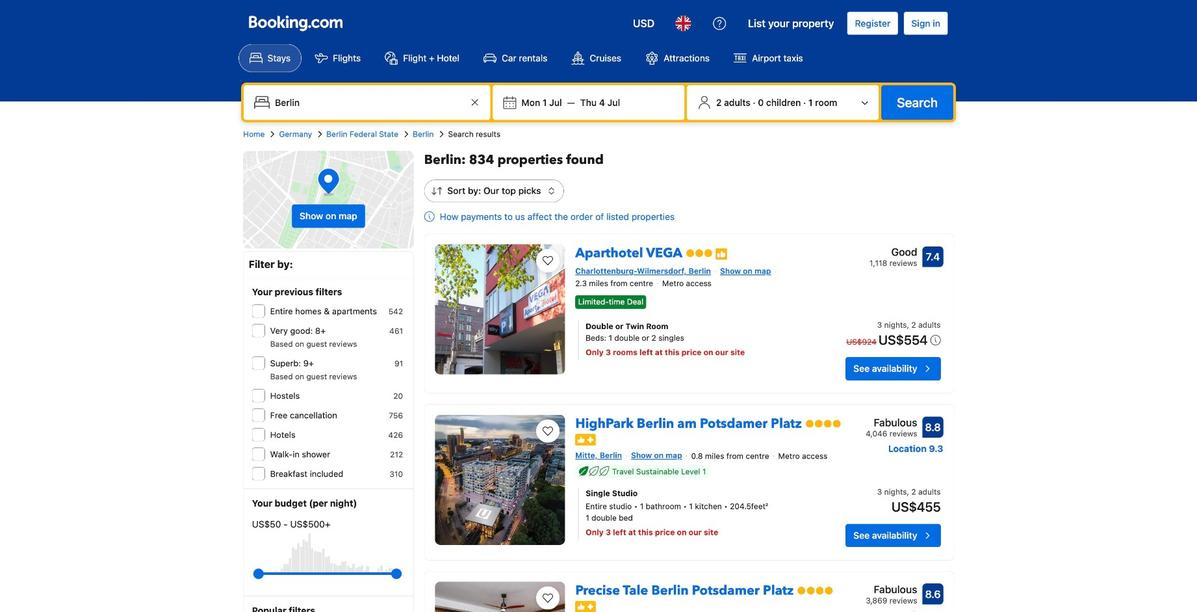 Task type: describe. For each thing, give the bounding box(es) containing it.
search results updated. berlin: 834 properties found. element
[[424, 151, 955, 169]]

aparthotel vega image
[[435, 244, 565, 374]]

fabulous element for scored 8.6 element
[[866, 582, 918, 597]]

good element
[[870, 244, 918, 260]]

fabulous element for scored 8.8 element
[[866, 415, 918, 430]]

scored 7.4 element
[[923, 246, 944, 267]]

scored 8.8 element
[[923, 417, 944, 438]]



Task type: locate. For each thing, give the bounding box(es) containing it.
group
[[259, 563, 397, 584]]

booking.com image
[[249, 16, 343, 31]]

1 fabulous element from the top
[[866, 415, 918, 430]]

highpark berlin am potsdamer platz image
[[435, 415, 565, 545]]

2 fabulous element from the top
[[866, 582, 918, 597]]

this property is part of our preferred partner programme. it is committed to providing commendable service and good value. it will pay us a higher commission if you make a booking. image
[[715, 247, 728, 260]]

scored 8.6 element
[[923, 584, 944, 604]]

fabulous element left scored 8.6 element
[[866, 582, 918, 597]]

fabulous element left scored 8.8 element
[[866, 415, 918, 430]]

fabulous element
[[866, 415, 918, 430], [866, 582, 918, 597]]

1 vertical spatial fabulous element
[[866, 582, 918, 597]]

Where are you going? field
[[270, 91, 467, 114]]

0 vertical spatial fabulous element
[[866, 415, 918, 430]]

this property is part of our preferred plus programme. it is committed to providing outstanding service and excellent value. it will pay us a higher commission if you make a booking. image
[[576, 434, 597, 446], [576, 434, 597, 446]]

this property is part of our preferred partner programme. it is committed to providing commendable service and good value. it will pay us a higher commission if you make a booking. image
[[715, 247, 728, 260]]



Task type: vqa. For each thing, say whether or not it's contained in the screenshot.
A weekend in Nov, Dec (1 night) BUTTON
no



